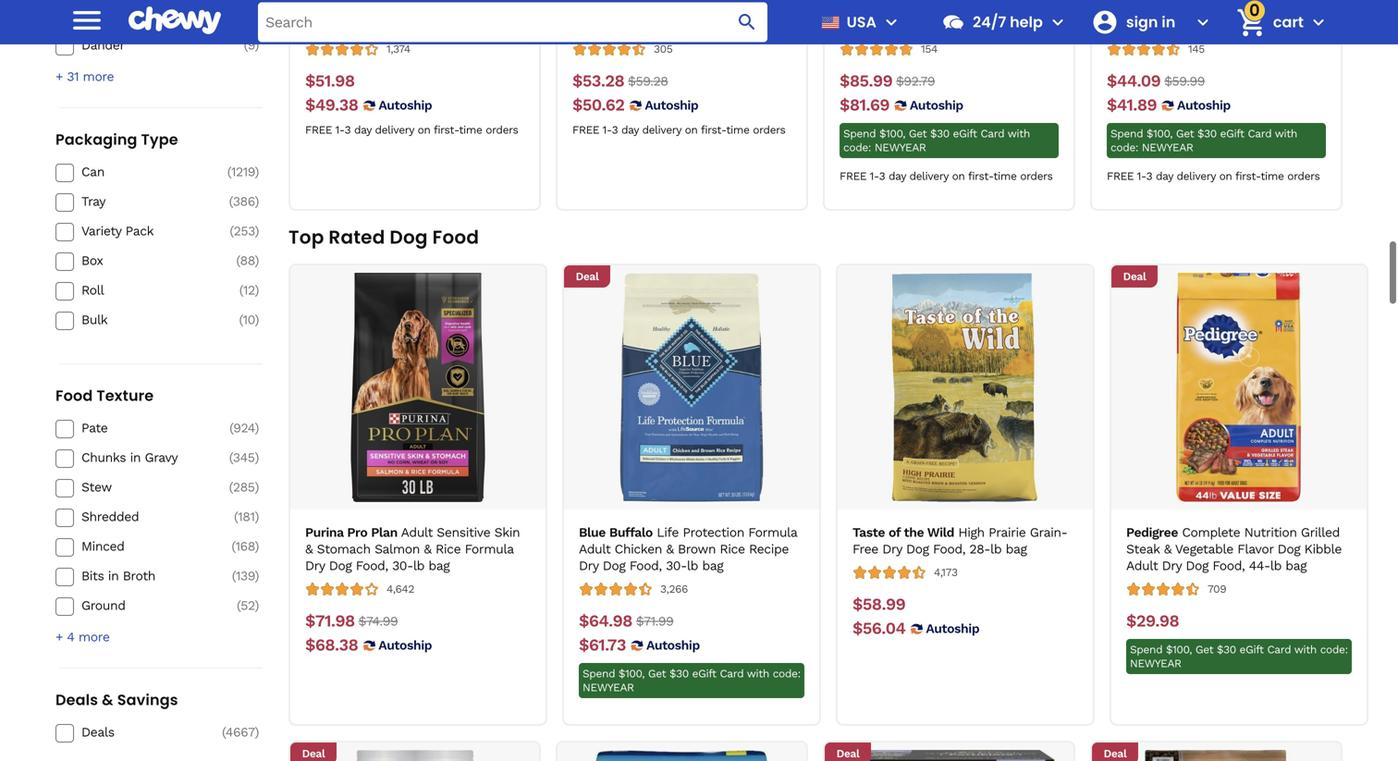 Task type: locate. For each thing, give the bounding box(es) containing it.
delivery
[[375, 123, 414, 136], [642, 123, 681, 136], [910, 170, 949, 183], [1177, 170, 1216, 183]]

6 ) from the top
[[255, 253, 259, 268]]

bag down the kibble
[[1286, 558, 1307, 574]]

( down 139
[[237, 598, 241, 613]]

time
[[459, 123, 482, 136], [726, 123, 750, 136], [994, 170, 1017, 183], [1261, 170, 1284, 183]]

shredded
[[81, 509, 139, 524]]

7 ) from the top
[[255, 282, 259, 298]]

0 horizontal spatial adult
[[401, 525, 433, 540]]

dog inside the "life protection formula adult chicken & brown rice recipe dry dog food, 30-lb bag"
[[603, 558, 626, 574]]

345
[[233, 450, 255, 465]]

30- inside adult sensitive skin & stomach salmon & rice formula dry dog food, 30-lb bag
[[392, 558, 413, 574]]

$68.38
[[305, 635, 358, 655]]

autoship for $61.73
[[646, 638, 700, 653]]

spend down $81.69 text box
[[843, 127, 876, 140]]

pack
[[125, 223, 154, 238]]

hill's science diet adult sensitive stomach & sensitive skin chicken recipe dry dog food, 30-lb bag image
[[300, 750, 529, 761]]

purina pro plan adult sensitive skin & stomach salmon & rice formula dry dog food, 30-lb bag image
[[303, 273, 533, 502]]

Search text field
[[258, 2, 768, 42]]

1 horizontal spatial rice
[[720, 542, 745, 557]]

food, down chicken
[[630, 558, 662, 574]]

( 253 )
[[230, 223, 259, 238]]

0 horizontal spatial rice
[[436, 542, 461, 557]]

dog down the at the right bottom of the page
[[906, 542, 929, 557]]

lb
[[991, 542, 1002, 557], [413, 558, 425, 574], [687, 558, 698, 574], [1270, 558, 1282, 574]]

2 ) from the top
[[255, 37, 259, 52]]

free
[[305, 123, 332, 136], [572, 123, 599, 136], [840, 170, 867, 183], [1107, 170, 1134, 183]]

spend $100, get $30 egift card with code: newyear for $85.99
[[843, 127, 1030, 154]]

1- down $49.38 "text field"
[[335, 123, 345, 136]]

code: for $85.99
[[843, 141, 871, 154]]

( for 4667
[[222, 725, 226, 740]]

1 rice from the left
[[436, 542, 461, 557]]

( right deals link
[[222, 725, 226, 740]]

complete
[[1182, 525, 1240, 540]]

) for ( 88 )
[[255, 253, 259, 268]]

bulk link
[[81, 312, 213, 328]]

$64.98 text field
[[579, 611, 632, 632]]

lb down flavor
[[1270, 558, 1282, 574]]

egift
[[953, 127, 977, 140], [1220, 127, 1245, 140], [1240, 643, 1264, 656], [692, 667, 716, 680]]

2 + from the top
[[55, 629, 63, 644]]

4667
[[226, 725, 255, 740]]

taste of the wild high prairie grain-free dry dog food, 28-lb bag image
[[851, 273, 1080, 502]]

1 + from the top
[[55, 69, 63, 84]]

924
[[233, 420, 255, 435]]

( down the ( 345 ) at left
[[229, 479, 233, 495]]

get down $71.99 text box
[[648, 667, 666, 680]]

( up ( 386 )
[[227, 164, 231, 179]]

blue buffalo life protection formula adult chicken & brown rice recipe dry dog food, 30-lb bag image
[[577, 273, 806, 502]]

bits
[[81, 568, 104, 583]]

spend $100, get $30 egift card with code: newyear down $71.99 text box
[[583, 667, 801, 694]]

spend
[[843, 127, 876, 140], [1111, 127, 1143, 140], [1130, 643, 1163, 656], [583, 667, 615, 680]]

lb inside high prairie grain- free dry dog food, 28-lb bag
[[991, 542, 1002, 557]]

food, up 709
[[1213, 558, 1245, 574]]

) for ( 52 )
[[255, 598, 259, 613]]

lb inside adult sensitive skin & stomach salmon & rice formula dry dog food, 30-lb bag
[[413, 558, 425, 574]]

dry down blue
[[579, 558, 599, 574]]

709
[[1208, 583, 1227, 596]]

rice down sensitive
[[436, 542, 461, 557]]

2 30- from the left
[[666, 558, 687, 574]]

1 vertical spatial in
[[108, 568, 119, 583]]

+ left 4
[[55, 629, 63, 644]]

deal for rachael ray nutrish real beef, pea, & brown rice recipe dry dog food, 40-lb bag image
[[1104, 747, 1127, 760]]

dog right rated
[[390, 224, 428, 250]]

10
[[243, 312, 255, 327]]

$30 down $92.79 text box
[[930, 127, 950, 140]]

prairie
[[989, 525, 1026, 540]]

30- down salmon
[[392, 558, 413, 574]]

spend $100, get $30 egift card with code: newyear down $59.99 text box
[[1111, 127, 1298, 154]]

get
[[909, 127, 927, 140], [1176, 127, 1194, 140], [1196, 643, 1214, 656], [648, 667, 666, 680]]

$81.69 text field
[[840, 95, 890, 116]]

food, inside the "life protection formula adult chicken & brown rice recipe dry dog food, 30-lb bag"
[[630, 558, 662, 574]]

( for 285
[[229, 479, 233, 495]]

1 30- from the left
[[392, 558, 413, 574]]

13 ) from the top
[[255, 539, 259, 554]]

menu image
[[68, 2, 105, 39], [880, 11, 903, 33]]

deal for hill's science diet adult sensitive stomach & sensitive skin chicken recipe dry dog food, 30-lb bag image
[[302, 747, 325, 760]]

in left "gravy"
[[130, 450, 141, 465]]

0 vertical spatial food
[[432, 224, 479, 250]]

bag down prairie
[[1006, 542, 1027, 557]]

life protection formula adult chicken & brown rice recipe dry dog food, 30-lb bag
[[579, 525, 797, 574]]

1 vertical spatial +
[[55, 629, 63, 644]]

autoship for $81.69
[[910, 98, 963, 113]]

egift for $85.99
[[953, 127, 977, 140]]

1 vertical spatial formula
[[465, 542, 514, 557]]

24/7 help
[[973, 12, 1043, 32]]

1 horizontal spatial adult
[[579, 542, 611, 557]]

adult down steak
[[1126, 558, 1158, 574]]

items image
[[1235, 6, 1267, 39]]

high prairie grain- free dry dog food, 28-lb bag
[[853, 525, 1068, 557]]

flavor
[[1238, 542, 1274, 557]]

food, down wild
[[933, 542, 966, 557]]

lb down prairie
[[991, 542, 1002, 557]]

rice inside adult sensitive skin & stomach salmon & rice formula dry dog food, 30-lb bag
[[436, 542, 461, 557]]

dander
[[81, 37, 125, 52]]

$85.99
[[840, 71, 893, 91]]

0 horizontal spatial in
[[108, 568, 119, 583]]

autoship down $59.28 text field
[[645, 98, 699, 113]]

dry down vegetable
[[1162, 558, 1182, 574]]

1 horizontal spatial menu image
[[880, 11, 903, 33]]

0 vertical spatial +
[[55, 69, 63, 84]]

+ left 31
[[55, 69, 63, 84]]

& down the pedigree
[[1164, 542, 1172, 557]]

$74.99
[[359, 614, 398, 629]]

( down ( 12 )
[[239, 312, 243, 327]]

spend down $41.89 text box
[[1111, 127, 1143, 140]]

( for 253
[[230, 223, 234, 238]]

$30 for $44.09
[[1198, 127, 1217, 140]]

$71.98 text field
[[305, 611, 355, 632]]

( 924 )
[[229, 420, 259, 435]]

day down $81.69 text box
[[889, 170, 906, 183]]

account menu image
[[1192, 11, 1214, 33]]

2 horizontal spatial adult
[[1126, 558, 1158, 574]]

cart menu image
[[1308, 11, 1330, 33]]

16 ) from the top
[[255, 725, 259, 740]]

in for bits
[[108, 568, 119, 583]]

menu image right usa
[[880, 11, 903, 33]]

autoship for $68.38
[[379, 638, 432, 653]]

blue
[[579, 525, 606, 540]]

deal for pedigree complete nutrition grilled steak & vegetable flavor dog kibble adult dry dog food, 44-lb bag image at the right
[[1123, 270, 1146, 283]]

3
[[345, 123, 351, 136], [612, 123, 618, 136], [879, 170, 885, 183], [1146, 170, 1153, 183]]

more right 4
[[79, 629, 110, 644]]

305
[[654, 43, 673, 56]]

2 rice from the left
[[720, 542, 745, 557]]

bag inside the "life protection formula adult chicken & brown rice recipe dry dog food, 30-lb bag"
[[702, 558, 723, 574]]

help
[[1010, 12, 1043, 32]]

in for chunks
[[130, 450, 141, 465]]

1 vertical spatial deals
[[81, 725, 114, 740]]

newyear for $85.99
[[875, 141, 926, 154]]

spend $100, get $30 egift card with code: newyear for $64.98
[[583, 667, 801, 694]]

$71.98 $74.99
[[305, 611, 398, 631]]

) for ( 12 )
[[255, 282, 259, 298]]

bag down sensitive
[[429, 558, 450, 574]]

day
[[354, 123, 372, 136], [621, 123, 639, 136], [889, 170, 906, 183], [1156, 170, 1173, 183]]

1 horizontal spatial 30-
[[666, 558, 687, 574]]

1 vertical spatial more
[[79, 629, 110, 644]]

spend for $85.99
[[843, 127, 876, 140]]

dry down of
[[883, 542, 902, 557]]

formula inside adult sensitive skin & stomach salmon & rice formula dry dog food, 30-lb bag
[[465, 542, 514, 557]]

) for ( 924 )
[[255, 420, 259, 435]]

ground
[[81, 598, 125, 613]]

) for ( 253 )
[[255, 223, 259, 238]]

help menu image
[[1047, 11, 1069, 33]]

rice inside the "life protection formula adult chicken & brown rice recipe dry dog food, 30-lb bag"
[[720, 542, 745, 557]]

386
[[233, 194, 255, 209]]

4,642
[[387, 583, 414, 596]]

0 horizontal spatial menu image
[[68, 2, 105, 39]]

orders
[[486, 123, 518, 136], [753, 123, 786, 136], [1020, 170, 1053, 183], [1288, 170, 1320, 183]]

newyear down $29.98 text field
[[1130, 657, 1182, 670]]

( down 88
[[239, 282, 243, 298]]

food, inside adult sensitive skin & stomach salmon & rice formula dry dog food, 30-lb bag
[[356, 558, 388, 574]]

9
[[248, 37, 255, 52]]

)
[[255, 8, 259, 23], [255, 37, 259, 52], [255, 164, 259, 179], [255, 194, 259, 209], [255, 223, 259, 238], [255, 253, 259, 268], [255, 282, 259, 298], [255, 312, 259, 327], [255, 420, 259, 435], [255, 450, 259, 465], [255, 479, 259, 495], [255, 509, 259, 524], [255, 539, 259, 554], [255, 568, 259, 583], [255, 598, 259, 613], [255, 725, 259, 740]]

10 ) from the top
[[255, 450, 259, 465]]

( for 1219
[[227, 164, 231, 179]]

skin
[[494, 525, 520, 540]]

$64.98
[[579, 611, 632, 631]]

3 ) from the top
[[255, 164, 259, 179]]

adult inside the "life protection formula adult chicken & brown rice recipe dry dog food, 30-lb bag"
[[579, 542, 611, 557]]

1 horizontal spatial food
[[432, 224, 479, 250]]

lb down brown
[[687, 558, 698, 574]]

list
[[289, 264, 1369, 726]]

lb down salmon
[[413, 558, 425, 574]]

card
[[981, 127, 1005, 140], [1248, 127, 1272, 140], [1267, 643, 1291, 656], [720, 667, 744, 680]]

autoship down 1,374
[[379, 98, 432, 113]]

chunks
[[81, 450, 126, 465]]

rice down protection
[[720, 542, 745, 557]]

0 vertical spatial in
[[130, 450, 141, 465]]

purina pro plan
[[305, 525, 398, 540]]

lb inside the "life protection formula adult chicken & brown rice recipe dry dog food, 30-lb bag"
[[687, 558, 698, 574]]

get down $92.79 text box
[[909, 127, 927, 140]]

) for ( 168 )
[[255, 539, 259, 554]]

$53.28
[[572, 71, 624, 91]]

tray
[[81, 194, 105, 209]]

free down $49.38 "text field"
[[305, 123, 332, 136]]

autoship down $59.99 text box
[[1177, 98, 1231, 113]]

more for + 31 more
[[83, 69, 114, 84]]

( 1219 )
[[227, 164, 259, 179]]

box link
[[81, 252, 213, 269]]

purina pro plan veterinary diets fortiflora powder digestive supplement for dogs, 30 count image
[[835, 750, 1064, 761]]

in right bits at the bottom of page
[[108, 568, 119, 583]]

$100, down $41.89 text box
[[1147, 127, 1173, 140]]

4 ) from the top
[[255, 194, 259, 209]]

dry inside adult sensitive skin & stomach salmon & rice formula dry dog food, 30-lb bag
[[305, 558, 325, 574]]

autoship down $74.99 text box
[[379, 638, 432, 653]]

( down 253
[[236, 253, 240, 268]]

( for 12
[[239, 282, 243, 298]]

( for 386
[[229, 194, 233, 209]]

5 ) from the top
[[255, 223, 259, 238]]

spend $100, get $30 egift card with code: newyear down 709
[[1130, 643, 1348, 670]]

autoship for $50.62
[[645, 98, 699, 113]]

more right 31
[[83, 69, 114, 84]]

bag inside adult sensitive skin & stomach salmon & rice formula dry dog food, 30-lb bag
[[429, 558, 450, 574]]

free 1-3 day delivery on first-time orders
[[305, 123, 518, 136], [572, 123, 786, 136], [840, 170, 1053, 183], [1107, 170, 1320, 183]]

card for $44.09
[[1248, 127, 1272, 140]]

menu image up + 31 more
[[68, 2, 105, 39]]

154
[[921, 43, 938, 56]]

0 horizontal spatial food
[[55, 385, 93, 406]]

( down 168
[[232, 568, 236, 583]]

0 horizontal spatial 30-
[[392, 558, 413, 574]]

food, down salmon
[[356, 558, 388, 574]]

autoship down $92.79 text box
[[910, 98, 963, 113]]

rachael ray nutrish real beef, pea, & brown rice recipe dry dog food, 40-lb bag image
[[1102, 750, 1331, 761]]

& down purina
[[305, 542, 313, 557]]

253
[[234, 223, 255, 238]]

( up 345 at the left bottom of the page
[[229, 420, 233, 435]]

12 ) from the top
[[255, 509, 259, 524]]

spend for $44.09
[[1111, 127, 1143, 140]]

$41.89
[[1107, 95, 1157, 115]]

+ 4 more
[[55, 629, 110, 644]]

of
[[889, 525, 901, 540]]

autoship for $56.04
[[926, 621, 980, 636]]

$59.28
[[628, 74, 668, 89]]

) for ( 386 )
[[255, 194, 259, 209]]

get down $59.99 text box
[[1176, 127, 1194, 140]]

1 horizontal spatial in
[[130, 450, 141, 465]]

$49.38 text field
[[305, 95, 358, 116]]

adult up salmon
[[401, 525, 433, 540]]

8 ) from the top
[[255, 312, 259, 327]]

( 285 )
[[229, 479, 259, 495]]

circulatory care
[[81, 8, 177, 23]]

deal for purina pro plan veterinary diets fortiflora powder digestive supplement for dogs, 30 count image
[[837, 747, 860, 760]]

1 vertical spatial food
[[55, 385, 93, 406]]

newyear down $81.69 text box
[[875, 141, 926, 154]]

dry down stomach
[[305, 558, 325, 574]]

pedigree
[[1126, 525, 1178, 540]]

deals down deals & savings
[[81, 725, 114, 740]]

deals
[[55, 689, 98, 710], [81, 725, 114, 740]]

+
[[55, 69, 63, 84], [55, 629, 63, 644]]

dog down stomach
[[329, 558, 352, 574]]

3 down $49.38 "text field"
[[345, 123, 351, 136]]

dry inside high prairie grain- free dry dog food, 28-lb bag
[[883, 542, 902, 557]]

30- up 3,266
[[666, 558, 687, 574]]

$30
[[930, 127, 950, 140], [1198, 127, 1217, 140], [1217, 643, 1236, 656], [670, 667, 689, 680]]

11 ) from the top
[[255, 479, 259, 495]]

spend down $61.73 text box
[[583, 667, 615, 680]]

plan
[[371, 525, 398, 540]]

code: for $64.98
[[773, 667, 801, 680]]

( 9 )
[[244, 37, 259, 52]]

dog
[[390, 224, 428, 250], [906, 542, 929, 557], [1278, 542, 1301, 557], [329, 558, 352, 574], [603, 558, 626, 574], [1186, 558, 1209, 574]]

14 ) from the top
[[255, 568, 259, 583]]

0 vertical spatial adult
[[401, 525, 433, 540]]

1- down $81.69 text box
[[870, 170, 879, 183]]

( down 386
[[230, 223, 234, 238]]

$100,
[[879, 127, 906, 140], [1147, 127, 1173, 140], [1166, 643, 1192, 656], [619, 667, 645, 680]]

steak
[[1126, 542, 1160, 557]]

$64.98 $71.99
[[579, 611, 674, 631]]

$71.98
[[305, 611, 355, 631]]

autoship down 4,173
[[926, 621, 980, 636]]

complete nutrition grilled steak & vegetable flavor dog kibble adult dry dog food, 44-lb bag
[[1126, 525, 1342, 574]]

0 vertical spatial formula
[[748, 525, 797, 540]]

deal for blue buffalo life protection formula adult chicken & brown rice recipe dry dog food, 30-lb bag image
[[576, 270, 599, 283]]

24/7 help link
[[934, 0, 1043, 44]]

30- inside the "life protection formula adult chicken & brown rice recipe dry dog food, 30-lb bag"
[[666, 558, 687, 574]]

& down life
[[666, 542, 674, 557]]

$68.38 text field
[[305, 635, 358, 656]]

( up 285
[[229, 450, 233, 465]]

) for ( 4667 )
[[255, 725, 259, 740]]

deals down + 4 more
[[55, 689, 98, 710]]

spend $100, get $30 egift card with code: newyear down $92.79 text box
[[843, 127, 1030, 154]]

30- for $71.98
[[392, 558, 413, 574]]

roll link
[[81, 282, 213, 299]]

$56.04 text field
[[853, 619, 906, 639]]

formula up recipe
[[748, 525, 797, 540]]

formula down skin
[[465, 542, 514, 557]]

bag down brown
[[702, 558, 723, 574]]

stew link
[[81, 479, 213, 496]]

( down the 1219
[[229, 194, 233, 209]]

1 vertical spatial adult
[[579, 542, 611, 557]]

( for 9
[[244, 37, 248, 52]]

&
[[305, 542, 313, 557], [424, 542, 432, 557], [666, 542, 674, 557], [1164, 542, 1172, 557], [102, 689, 114, 710]]

28-
[[970, 542, 991, 557]]

+ 31 more
[[55, 69, 114, 84]]

in
[[1162, 12, 1176, 32]]

$44.09 text field
[[1107, 71, 1161, 92]]

spend down $29.98 text field
[[1130, 643, 1163, 656]]

( up ( 139 )
[[232, 539, 235, 554]]

( 168 )
[[232, 539, 259, 554]]

on
[[418, 123, 431, 136], [685, 123, 698, 136], [952, 170, 965, 183], [1219, 170, 1232, 183]]

newyear for $64.98
[[583, 681, 634, 694]]

9 ) from the top
[[255, 420, 259, 435]]

$100, down $81.69 text box
[[879, 127, 906, 140]]

rice for $64.98
[[720, 542, 745, 557]]

with
[[1008, 127, 1030, 140], [1275, 127, 1298, 140], [1295, 643, 1317, 656], [747, 667, 769, 680]]

dog down chicken
[[603, 558, 626, 574]]

0 vertical spatial more
[[83, 69, 114, 84]]

minced link
[[81, 538, 213, 555]]

adult down blue
[[579, 542, 611, 557]]

$30 for $64.98
[[670, 667, 689, 680]]

2 vertical spatial adult
[[1126, 558, 1158, 574]]

& right salmon
[[424, 542, 432, 557]]

food, inside high prairie grain- free dry dog food, 28-lb bag
[[933, 542, 966, 557]]

1- down $41.89 text box
[[1137, 170, 1146, 183]]

dog down nutrition
[[1278, 542, 1301, 557]]

dog down vegetable
[[1186, 558, 1209, 574]]

$59.99 text field
[[1165, 71, 1205, 92]]

( down 285
[[234, 509, 238, 524]]

15 ) from the top
[[255, 598, 259, 613]]

0 horizontal spatial formula
[[465, 542, 514, 557]]

list containing $58.99
[[289, 264, 1369, 726]]

day down $41.89 text box
[[1156, 170, 1173, 183]]

4,173
[[934, 566, 958, 579]]

kibbles 'n bits original savory beef & chicken flavors dry dog food, 45-lb bag image
[[567, 750, 797, 761]]

$29.98
[[1126, 611, 1179, 631]]

1 horizontal spatial formula
[[748, 525, 797, 540]]

0 vertical spatial deals
[[55, 689, 98, 710]]



Task type: vqa. For each thing, say whether or not it's contained in the screenshot.
')' associated with ( 1219 )
yes



Task type: describe. For each thing, give the bounding box(es) containing it.
sign in link
[[1084, 0, 1188, 44]]

145
[[1188, 43, 1205, 56]]

variety pack
[[81, 223, 154, 238]]

1 ) from the top
[[255, 8, 259, 23]]

) for ( 345 )
[[255, 450, 259, 465]]

food texture
[[55, 385, 154, 406]]

top rated dog food
[[289, 224, 479, 250]]

$100, for $64.98
[[619, 667, 645, 680]]

with for $64.98
[[747, 667, 769, 680]]

) for ( 1219 )
[[255, 164, 259, 179]]

packaging
[[55, 129, 137, 150]]

chewy home image
[[129, 0, 221, 41]]

bits in broth
[[81, 568, 155, 583]]

( for 88
[[236, 253, 240, 268]]

free down $50.62 text box
[[572, 123, 599, 136]]

$92.79
[[896, 74, 935, 89]]

42
[[240, 8, 255, 23]]

$61.73 text field
[[579, 635, 626, 656]]

$50.62
[[572, 95, 625, 115]]

( for 139
[[232, 568, 236, 583]]

3 down $41.89 text box
[[1146, 170, 1153, 183]]

day down $49.38 "text field"
[[354, 123, 372, 136]]

taste of the wild
[[853, 525, 954, 540]]

bag inside high prairie grain- free dry dog food, 28-lb bag
[[1006, 542, 1027, 557]]

$51.98 text field
[[305, 71, 355, 92]]

card for $85.99
[[981, 127, 1005, 140]]

salmon
[[375, 542, 420, 557]]

$92.79 text field
[[896, 71, 935, 92]]

packaging type
[[55, 129, 178, 150]]

( 139 )
[[232, 568, 259, 583]]

3 down $50.62 text box
[[612, 123, 618, 136]]

$44.09
[[1107, 71, 1161, 91]]

bulk
[[81, 312, 108, 327]]

food, inside complete nutrition grilled steak & vegetable flavor dog kibble adult dry dog food, 44-lb bag
[[1213, 558, 1245, 574]]

$51.98
[[305, 71, 355, 91]]

3 down $81.69 text box
[[879, 170, 885, 183]]

( 181 )
[[234, 509, 259, 524]]

egift for $44.09
[[1220, 127, 1245, 140]]

vegetable
[[1175, 542, 1234, 557]]

) for ( 9 )
[[255, 37, 259, 52]]

pro
[[347, 525, 367, 540]]

+ for + 31 more
[[55, 69, 63, 84]]

formula inside the "life protection formula adult chicken & brown rice recipe dry dog food, 30-lb bag"
[[748, 525, 797, 540]]

( 386 )
[[229, 194, 259, 209]]

sign in
[[1126, 12, 1176, 32]]

with for $85.99
[[1008, 127, 1030, 140]]

deals for deals
[[81, 725, 114, 740]]

get for $64.98
[[648, 667, 666, 680]]

more for + 4 more
[[79, 629, 110, 644]]

chunks in gravy link
[[81, 449, 213, 466]]

$100, for $85.99
[[879, 127, 906, 140]]

$74.99 text field
[[359, 611, 398, 632]]

$30 down 709
[[1217, 643, 1236, 656]]

get for $85.99
[[909, 127, 927, 140]]

grain-
[[1030, 525, 1068, 540]]

pate
[[81, 420, 108, 435]]

adult inside complete nutrition grilled steak & vegetable flavor dog kibble adult dry dog food, 44-lb bag
[[1126, 558, 1158, 574]]

181
[[238, 509, 255, 524]]

stew
[[81, 479, 112, 495]]

$30 for $85.99
[[930, 127, 950, 140]]

$44.09 $59.99
[[1107, 71, 1205, 91]]

$61.73
[[579, 635, 626, 655]]

cart
[[1273, 12, 1304, 32]]

dry inside the "life protection formula adult chicken & brown rice recipe dry dog food, 30-lb bag"
[[579, 558, 599, 574]]

spend for $64.98
[[583, 667, 615, 680]]

care
[[150, 8, 177, 23]]

$29.98 text field
[[1126, 611, 1179, 632]]

broth
[[123, 568, 155, 583]]

24/7
[[973, 12, 1006, 32]]

( for 168
[[232, 539, 235, 554]]

( for 181
[[234, 509, 238, 524]]

dry inside complete nutrition grilled steak & vegetable flavor dog kibble adult dry dog food, 44-lb bag
[[1162, 558, 1182, 574]]

( for 924
[[229, 420, 233, 435]]

& inside the "life protection formula adult chicken & brown rice recipe dry dog food, 30-lb bag"
[[666, 542, 674, 557]]

card for $64.98
[[720, 667, 744, 680]]

$58.99
[[853, 595, 906, 614]]

52
[[241, 598, 255, 613]]

spend $100, get $30 egift card with code: newyear for $44.09
[[1111, 127, 1298, 154]]

pedigree complete nutrition grilled steak & vegetable flavor dog kibble adult dry dog food, 44-lb bag image
[[1125, 273, 1354, 502]]

$71.99 text field
[[636, 611, 674, 632]]

$50.62 text field
[[572, 95, 625, 116]]

$41.89 text field
[[1107, 95, 1157, 116]]

rated
[[329, 224, 385, 250]]

( 4667 )
[[222, 725, 259, 740]]

chunks in gravy
[[81, 450, 178, 465]]

168
[[235, 539, 255, 554]]

chewy support image
[[941, 10, 966, 34]]

free down $41.89 text box
[[1107, 170, 1134, 183]]

get for $44.09
[[1176, 127, 1194, 140]]

dog inside high prairie grain- free dry dog food, 28-lb bag
[[906, 542, 929, 557]]

$53.28 text field
[[572, 71, 624, 92]]

( 10 )
[[239, 312, 259, 327]]

can
[[81, 164, 104, 179]]

chicken
[[615, 542, 662, 557]]

$59.99
[[1165, 74, 1205, 89]]

+ for + 4 more
[[55, 629, 63, 644]]

) for ( 139 )
[[255, 568, 259, 583]]

$58.99 text field
[[853, 595, 906, 615]]

shredded link
[[81, 508, 213, 525]]

variety pack link
[[81, 223, 213, 239]]

) for ( 181 )
[[255, 509, 259, 524]]

top
[[289, 224, 324, 250]]

autoship for $49.38
[[379, 98, 432, 113]]

high
[[958, 525, 985, 540]]

$100, for $44.09
[[1147, 127, 1173, 140]]

) for ( 10 )
[[255, 312, 259, 327]]

stomach
[[317, 542, 371, 557]]

free down $81.69 text box
[[840, 170, 867, 183]]

adult inside adult sensitive skin & stomach salmon & rice formula dry dog food, 30-lb bag
[[401, 525, 433, 540]]

kibble
[[1305, 542, 1342, 557]]

1- down $50.62 text box
[[603, 123, 612, 136]]

the
[[904, 525, 924, 540]]

$100, down $29.98 text field
[[1166, 643, 1192, 656]]

menu image inside usa popup button
[[880, 11, 903, 33]]

deals & savings
[[55, 689, 178, 710]]

day down $50.62 text box
[[621, 123, 639, 136]]

buffalo
[[609, 525, 653, 540]]

brown
[[678, 542, 716, 557]]

) for ( 285 )
[[255, 479, 259, 495]]

( for 345
[[229, 450, 233, 465]]

$59.28 text field
[[628, 71, 668, 92]]

texture
[[97, 385, 154, 406]]

139
[[236, 568, 255, 583]]

dog inside adult sensitive skin & stomach salmon & rice formula dry dog food, 30-lb bag
[[329, 558, 352, 574]]

tray link
[[81, 193, 213, 210]]

Product search field
[[258, 2, 768, 42]]

circulatory
[[81, 8, 146, 23]]

( 345 )
[[229, 450, 259, 465]]

$56.04
[[853, 619, 906, 638]]

( 12 )
[[239, 282, 259, 298]]

88
[[240, 253, 255, 268]]

$71.99
[[636, 614, 674, 629]]

bag inside complete nutrition grilled steak & vegetable flavor dog kibble adult dry dog food, 44-lb bag
[[1286, 558, 1307, 574]]

minced
[[81, 539, 124, 554]]

30- for $64.98
[[666, 558, 687, 574]]

can link
[[81, 164, 213, 180]]

code: for $44.09
[[1111, 141, 1139, 154]]

$85.99 text field
[[840, 71, 893, 92]]

deals for deals & savings
[[55, 689, 98, 710]]

adult sensitive skin & stomach salmon & rice formula dry dog food, 30-lb bag
[[305, 525, 520, 574]]

submit search image
[[736, 11, 758, 33]]

42 )
[[240, 8, 259, 23]]

sign
[[1126, 12, 1158, 32]]

$49.38
[[305, 95, 358, 115]]

get down 709
[[1196, 643, 1214, 656]]

( for 10
[[239, 312, 243, 327]]

( for 52
[[237, 598, 241, 613]]

autoship for $41.89
[[1177, 98, 1231, 113]]

rice for $71.98
[[436, 542, 461, 557]]

newyear for $44.09
[[1142, 141, 1194, 154]]

& inside complete nutrition grilled steak & vegetable flavor dog kibble adult dry dog food, 44-lb bag
[[1164, 542, 1172, 557]]

lb inside complete nutrition grilled steak & vegetable flavor dog kibble adult dry dog food, 44-lb bag
[[1270, 558, 1282, 574]]

ground link
[[81, 597, 213, 614]]

egift for $64.98
[[692, 667, 716, 680]]

$85.99 $92.79
[[840, 71, 935, 91]]

with for $44.09
[[1275, 127, 1298, 140]]

& left savings
[[102, 689, 114, 710]]



